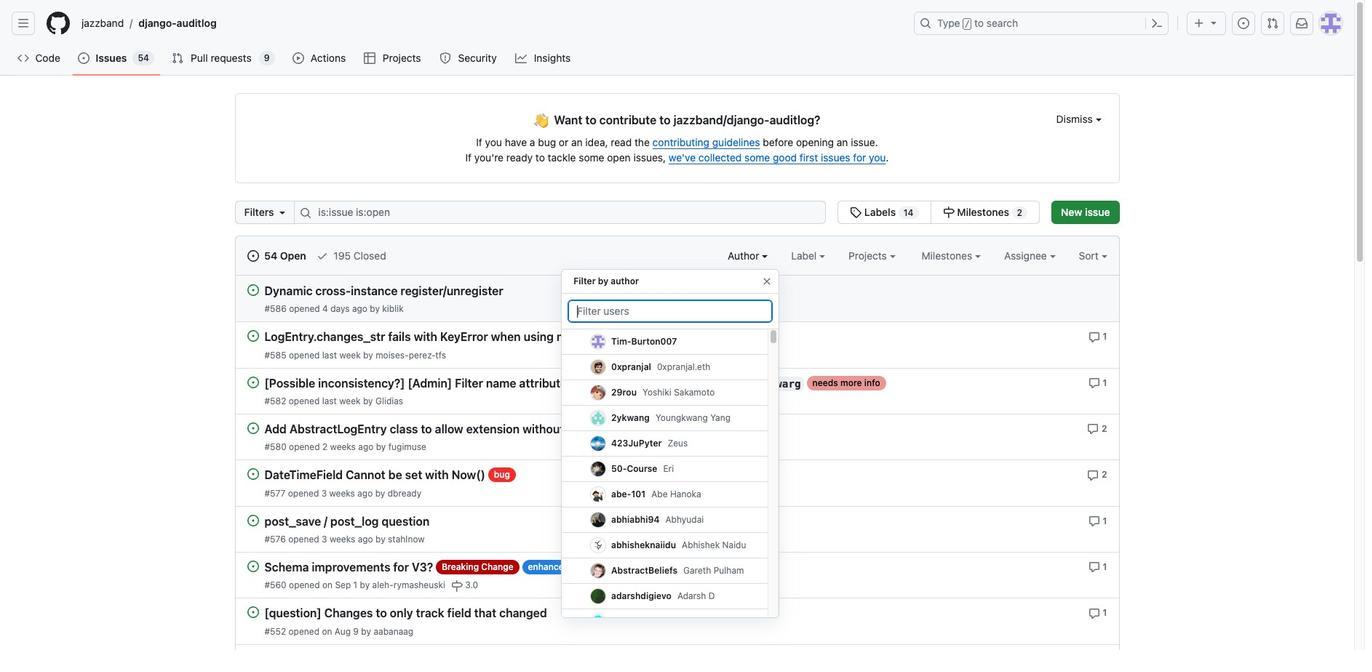 Task type: vqa. For each thing, say whether or not it's contained in the screenshot.


Task type: locate. For each thing, give the bounding box(es) containing it.
/ inside post_save / post_log question #576             opened 3 weeks ago by stahlnow
[[324, 515, 328, 528]]

54 open link
[[247, 248, 306, 264]]

1 last from the top
[[322, 350, 337, 361]]

opened down [possible at the left of page
[[289, 396, 320, 407]]

1 vertical spatial filter
[[455, 377, 483, 390]]

jazzband link
[[76, 12, 130, 35]]

0 horizontal spatial /
[[130, 17, 133, 29]]

0xpranjal.eth
[[657, 362, 711, 373]]

comment image
[[1089, 332, 1100, 343], [1088, 424, 1099, 435], [1088, 470, 1099, 482], [1089, 516, 1100, 528], [1089, 608, 1100, 620]]

course
[[627, 464, 658, 475]]

7 open issue element from the top
[[247, 560, 259, 573]]

0 horizontal spatial more
[[658, 331, 680, 342]]

milestones inside issue element
[[957, 206, 1010, 218]]

filter left the author
[[574, 276, 596, 287]]

0 vertical spatial 54
[[138, 52, 149, 63]]

1 horizontal spatial /
[[324, 515, 328, 528]]

1 open issue image from the top
[[247, 285, 259, 296]]

ago right days
[[352, 304, 368, 315]]

milestones right milestone image
[[957, 206, 1010, 218]]

by right aug
[[361, 626, 371, 637]]

9 right aug
[[353, 626, 359, 637]]

dynamic cross-instance register/unregister link
[[265, 285, 503, 298]]

issue opened image left '54 open' on the top of page
[[247, 250, 259, 262]]

issue opened image
[[1238, 17, 1250, 29], [247, 250, 259, 262]]

1 vertical spatial needs more info
[[813, 378, 881, 388]]

opened left 4
[[289, 304, 320, 315]]

0 vertical spatial week
[[340, 350, 361, 361]]

week up inconsistency?]
[[340, 350, 361, 361]]

opened up datetimefield
[[289, 442, 320, 453]]

aug
[[335, 626, 351, 637]]

author
[[611, 276, 639, 287]]

if left you're
[[466, 151, 472, 164]]

1 vertical spatial milestones
[[922, 250, 975, 262]]

0 horizontal spatial 9
[[264, 52, 270, 63]]

ago inside post_save / post_log question #576             opened 3 weeks ago by stahlnow
[[358, 534, 373, 545]]

1 vertical spatial week
[[339, 396, 361, 407]]

/ for type
[[965, 19, 970, 29]]

sort
[[1079, 250, 1099, 262]]

/ left the post_log on the bottom left of the page
[[324, 515, 328, 528]]

collected
[[699, 151, 742, 164]]

comment image for logentry.changes_str fails with keyerror when using m2m_fields
[[1089, 332, 1100, 343]]

#582
[[265, 396, 286, 407]]

opened inside post_save / post_log question #576             opened 3 weeks ago by stahlnow
[[288, 534, 319, 545]]

0 horizontal spatial info
[[682, 331, 698, 342]]

you down issue.
[[869, 151, 886, 164]]

fugimuse
[[389, 442, 427, 453]]

weeks up the post_save / post_log question link
[[329, 488, 355, 499]]

type / to search
[[938, 17, 1019, 29]]

3 down datetimefield
[[321, 488, 327, 499]]

dynamic cross-instance register/unregister #586             opened 4 days ago by kiblik
[[265, 285, 503, 315]]

29rou
[[612, 387, 637, 398]]

4 open issue image from the top
[[247, 469, 259, 481]]

0 vertical spatial for
[[853, 151, 866, 164]]

0 vertical spatial 2 link
[[1088, 422, 1108, 435]]

5 open issue image from the top
[[247, 515, 259, 527]]

with right set
[[425, 469, 449, 482]]

8 open issue element from the top
[[247, 607, 259, 619]]

3 inside post_save / post_log question #576             opened 3 weeks ago by stahlnow
[[322, 534, 327, 545]]

1 comment image from the top
[[1089, 378, 1100, 389]]

1 vertical spatial enhancement
[[528, 562, 585, 573]]

1 vertical spatial for
[[393, 561, 409, 574]]

open issue element for schema improvements for v3?
[[247, 560, 259, 573]]

menu
[[561, 264, 780, 651]]

milestones inside popup button
[[922, 250, 975, 262]]

dismiss button
[[1057, 111, 1102, 127]]

None search field
[[235, 201, 1040, 224]]

0 vertical spatial bug
[[538, 136, 556, 149]]

abhinav
[[647, 617, 680, 627]]

close menu image
[[762, 276, 773, 288]]

by inside menu
[[598, 276, 609, 287]]

open issue element
[[247, 284, 259, 296], [247, 330, 259, 342], [247, 376, 259, 388], [247, 422, 259, 435], [247, 468, 259, 481], [247, 514, 259, 527], [247, 560, 259, 573], [247, 607, 259, 619]]

open issue image left add
[[247, 423, 259, 435]]

101
[[632, 489, 646, 500]]

0 vertical spatial enhancement link
[[703, 422, 772, 437]]

6 open issue element from the top
[[247, 514, 259, 527]]

by down inconsistency?]
[[363, 396, 373, 407]]

1 some from the left
[[579, 151, 605, 164]]

open issue element for [possible inconsistency?] [admin] filter name attribute missing due to empty
[[247, 376, 259, 388]]

54 for 54
[[138, 52, 149, 63]]

0 vertical spatial needs
[[630, 331, 656, 342]]

1 horizontal spatial info
[[865, 378, 881, 388]]

0 horizontal spatial for
[[393, 561, 409, 574]]

graph image
[[516, 52, 527, 64]]

#577             opened 3 weeks ago by dbready
[[265, 488, 422, 499]]

6 open issue image from the top
[[247, 561, 259, 573]]

needs more info link for [possible inconsistency?] [admin] filter name attribute missing due to empty
[[807, 376, 886, 391]]

triangle down image left the search image
[[277, 207, 289, 218]]

1 horizontal spatial some
[[745, 151, 770, 164]]

open issue image
[[247, 285, 259, 296], [247, 377, 259, 388], [247, 423, 259, 435], [247, 469, 259, 481], [247, 515, 259, 527], [247, 561, 259, 573], [247, 607, 259, 619]]

comment image
[[1089, 378, 1100, 389], [1089, 562, 1100, 574]]

you up you're
[[485, 136, 502, 149]]

1 vertical spatial issue opened image
[[247, 250, 259, 262]]

2 on from the top
[[322, 626, 332, 637]]

abhishek
[[682, 540, 720, 551]]

0 vertical spatial last
[[322, 350, 337, 361]]

an right or
[[571, 136, 583, 149]]

milestones button
[[922, 248, 981, 264]]

1 vertical spatial bug
[[494, 470, 510, 481]]

1 horizontal spatial bug
[[538, 136, 556, 149]]

idea,
[[586, 136, 608, 149]]

0 vertical spatial enhancement
[[709, 424, 766, 435]]

3 1 link from the top
[[1089, 514, 1108, 528]]

1 for 5th '1' link from the bottom
[[1103, 331, 1108, 342]]

open issue image left dynamic
[[247, 285, 259, 296]]

week down inconsistency?]
[[339, 396, 361, 407]]

on left sep
[[322, 580, 333, 591]]

29rou yoshiki sakamoto
[[612, 387, 715, 398]]

4 1 link from the top
[[1089, 560, 1108, 574]]

ago up cannot
[[358, 442, 374, 453]]

1 for '1' link associated with schema improvements for v3?
[[1103, 562, 1108, 573]]

open issue element for add abstractlogentry class to allow extension without creating additional table
[[247, 422, 259, 435]]

some down before
[[745, 151, 770, 164]]

code
[[35, 52, 60, 64]]

open issue element for dynamic cross-instance register/unregister
[[247, 284, 259, 296]]

2 vertical spatial weeks
[[330, 534, 355, 545]]

0 vertical spatial comment image
[[1089, 378, 1100, 389]]

/ inside jazzband / django-auditlog
[[130, 17, 133, 29]]

enhancement link down @abhisheknaiidu 'icon'
[[522, 560, 591, 575]]

dynamic
[[265, 285, 313, 298]]

2 link for datetimefield cannot be set with now()
[[1088, 468, 1108, 482]]

@abhisheknaiidu image
[[591, 539, 606, 553]]

0 vertical spatial on
[[322, 580, 333, 591]]

1 vertical spatial 3
[[322, 534, 327, 545]]

1 vertical spatial weeks
[[329, 488, 355, 499]]

/ for jazzband
[[130, 17, 133, 29]]

ago
[[352, 304, 368, 315], [358, 442, 374, 453], [358, 488, 373, 499], [358, 534, 373, 545]]

check image
[[316, 250, 328, 262]]

1 vertical spatial you
[[869, 151, 886, 164]]

additional
[[616, 423, 670, 436]]

0 vertical spatial triangle down image
[[1208, 17, 1220, 28]]

type
[[938, 17, 961, 29]]

1 vertical spatial needs more info link
[[807, 376, 886, 391]]

set
[[405, 469, 422, 482]]

@29rou image
[[591, 386, 606, 400]]

0 horizontal spatial you
[[485, 136, 502, 149]]

/ left django- at top left
[[130, 17, 133, 29]]

0 vertical spatial weeks
[[330, 442, 356, 453]]

0 vertical spatial milestones
[[957, 206, 1010, 218]]

0 horizontal spatial projects
[[383, 52, 421, 64]]

list
[[76, 12, 906, 35]]

0 horizontal spatial an
[[571, 136, 583, 149]]

needs for [possible inconsistency?] [admin] filter name attribute missing due to empty
[[813, 378, 838, 388]]

abstractbeliefs gareth pulham
[[612, 566, 744, 577]]

0 vertical spatial info
[[682, 331, 698, 342]]

9 left play image on the top
[[264, 52, 270, 63]]

0 horizontal spatial enhancement
[[528, 562, 585, 573]]

shield image
[[440, 52, 451, 64]]

search image
[[300, 207, 312, 219]]

homepage image
[[47, 12, 70, 35]]

1 2 link from the top
[[1088, 422, 1108, 435]]

3 open issue image from the top
[[247, 423, 259, 435]]

0 horizontal spatial needs more info
[[630, 331, 698, 342]]

open issue image left [question]
[[247, 607, 259, 619]]

2 horizontal spatial /
[[965, 19, 970, 29]]

/ inside the type / to search
[[965, 19, 970, 29]]

bug link
[[488, 468, 516, 483]]

2 week from the top
[[339, 396, 361, 407]]

1 horizontal spatial you
[[869, 151, 886, 164]]

1 vertical spatial 2 link
[[1088, 468, 1108, 482]]

2 comment image from the top
[[1089, 562, 1100, 574]]

milestones for milestones
[[922, 250, 975, 262]]

by down the 'instance'
[[370, 304, 380, 315]]

milestones down milestone image
[[922, 250, 975, 262]]

2 inside milestones 2
[[1017, 207, 1023, 218]]

enhancement
[[709, 424, 766, 435], [528, 562, 585, 573]]

abhisheknaiidu
[[612, 540, 676, 551]]

open issue image left the post_save
[[247, 515, 259, 527]]

have
[[505, 136, 527, 149]]

open issue element for logentry.changes_str fails with keyerror when using m2m_fields
[[247, 330, 259, 342]]

54 right issues
[[138, 52, 149, 63]]

2 last from the top
[[322, 396, 337, 407]]

1 an from the left
[[571, 136, 583, 149]]

open issue image for [possible inconsistency?] [admin] filter name attribute missing due to empty
[[247, 377, 259, 388]]

1 vertical spatial projects
[[849, 250, 890, 262]]

0 horizontal spatial if
[[466, 151, 472, 164]]

to left only
[[376, 607, 387, 621]]

3 open issue element from the top
[[247, 376, 259, 388]]

projects right table image
[[383, 52, 421, 64]]

by left the author
[[598, 276, 609, 287]]

more for logentry.changes_str fails with keyerror when using m2m_fields
[[658, 331, 680, 342]]

bug right a
[[538, 136, 556, 149]]

due
[[616, 377, 636, 390]]

to right want
[[586, 114, 597, 127]]

opened down the post_save
[[288, 534, 319, 545]]

comment image for logentry.changes_str fails with keyerror when using m2m_fields
[[1089, 378, 1100, 389]]

1 vertical spatial 9
[[353, 626, 359, 637]]

info for logentry.changes_str fails with keyerror when using m2m_fields
[[682, 331, 698, 342]]

projects button
[[849, 248, 896, 264]]

2 1 link from the top
[[1089, 376, 1108, 389]]

0xpranjal
[[612, 362, 652, 373]]

name
[[486, 377, 517, 390]]

1 horizontal spatial if
[[476, 136, 483, 149]]

for up 'aleh-rymasheuski' 'link'
[[393, 561, 409, 574]]

[admin]
[[408, 377, 452, 390]]

logentry.changes_str
[[265, 331, 385, 344]]

by left "fugimuse"
[[376, 442, 386, 453]]

0 horizontal spatial needs
[[630, 331, 656, 342]]

@abstractbeliefs image
[[591, 564, 606, 579]]

guidelines
[[713, 136, 760, 149]]

2 open issue element from the top
[[247, 330, 259, 342]]

9
[[264, 52, 270, 63], [353, 626, 359, 637]]

0 vertical spatial needs more info link
[[624, 330, 704, 345]]

0 horizontal spatial enhancement link
[[522, 560, 591, 575]]

enhancement link down spec.lookup_kwarg
[[703, 422, 772, 437]]

v3?
[[412, 561, 433, 574]]

with up perez-
[[414, 331, 438, 344]]

0 horizontal spatial triangle down image
[[277, 207, 289, 218]]

opened down datetimefield
[[288, 488, 319, 499]]

needs more info
[[630, 331, 698, 342], [813, 378, 881, 388]]

5 open issue element from the top
[[247, 468, 259, 481]]

195 closed link
[[316, 248, 386, 264]]

1 horizontal spatial enhancement link
[[703, 422, 772, 437]]

2
[[1017, 207, 1023, 218], [1102, 424, 1108, 435], [322, 442, 328, 453], [1102, 470, 1108, 481]]

kiblik link
[[382, 304, 404, 315]]

if up you're
[[476, 136, 483, 149]]

2 2 link from the top
[[1088, 468, 1108, 482]]

0 vertical spatial if
[[476, 136, 483, 149]]

2ykwang youngkwang yang
[[612, 413, 731, 424]]

1 horizontal spatial an
[[837, 136, 848, 149]]

1 link for schema improvements for v3?
[[1089, 560, 1108, 574]]

1 horizontal spatial for
[[853, 151, 866, 164]]

@0xpranjal image
[[591, 360, 606, 375]]

for down issue.
[[853, 151, 866, 164]]

on left aug
[[322, 626, 332, 637]]

filter inside menu
[[574, 276, 596, 287]]

want
[[554, 114, 583, 127]]

1 horizontal spatial more
[[841, 378, 862, 388]]

1 vertical spatial info
[[865, 378, 881, 388]]

before
[[763, 136, 794, 149]]

open
[[280, 250, 306, 262]]

0 horizontal spatial bug
[[494, 470, 510, 481]]

dbready link
[[388, 488, 422, 499]]

on
[[322, 580, 333, 591], [322, 626, 332, 637]]

enhancement left @abstractbeliefs icon
[[528, 562, 585, 573]]

adarsh
[[678, 591, 707, 602]]

contribute
[[600, 114, 657, 127]]

0 vertical spatial needs more info
[[630, 331, 698, 342]]

class
[[390, 423, 418, 436]]

0 vertical spatial you
[[485, 136, 502, 149]]

aleh-rymasheuski link
[[372, 580, 445, 591]]

triangle down image
[[1208, 17, 1220, 28], [277, 207, 289, 218]]

1 week from the top
[[340, 350, 361, 361]]

projects down labels
[[849, 250, 890, 262]]

1 horizontal spatial projects
[[849, 250, 890, 262]]

0 vertical spatial filter
[[574, 276, 596, 287]]

change
[[481, 562, 514, 573]]

2 open issue image from the top
[[247, 377, 259, 388]]

bug right now()
[[494, 470, 510, 481]]

1 vertical spatial comment image
[[1089, 562, 1100, 574]]

0 vertical spatial more
[[658, 331, 680, 342]]

[question] changes to only track field that changed #552             opened on aug 9 by aabanaag
[[265, 607, 547, 637]]

jazzband
[[82, 17, 124, 29]]

info for [possible inconsistency?] [admin] filter name attribute missing due to empty
[[865, 378, 881, 388]]

to inside if you have a bug or an idea, read the contributing guidelines before opening an issue. if you're ready to tackle some open issues, we've collected some good first issues for you .
[[536, 151, 545, 164]]

1 horizontal spatial needs more info
[[813, 378, 881, 388]]

an up issues
[[837, 136, 848, 149]]

1 1 link from the top
[[1089, 330, 1108, 343]]

contributing
[[653, 136, 710, 149]]

last down logentry.changes_str
[[322, 350, 337, 361]]

1 vertical spatial enhancement link
[[522, 560, 591, 575]]

to right due
[[639, 377, 650, 390]]

1 horizontal spatial 54
[[264, 250, 278, 262]]

1 vertical spatial needs
[[813, 378, 838, 388]]

filter left name
[[455, 377, 483, 390]]

0 horizontal spatial 54
[[138, 52, 149, 63]]

ago down the post_log on the bottom left of the page
[[358, 534, 373, 545]]

1 vertical spatial triangle down image
[[277, 207, 289, 218]]

1 horizontal spatial 9
[[353, 626, 359, 637]]

triangle down image right plus image
[[1208, 17, 1220, 28]]

with
[[414, 331, 438, 344], [425, 469, 449, 482]]

last up abstractlogentry at the bottom of the page
[[322, 396, 337, 407]]

1 horizontal spatial filter
[[574, 276, 596, 287]]

opened down [question]
[[289, 626, 320, 637]]

eri
[[664, 464, 674, 475]]

1 link for post_save / post_log question
[[1089, 514, 1108, 528]]

week for [possible inconsistency?] [admin] filter name attribute missing due to empty
[[339, 396, 361, 407]]

issue opened image left git pull request image
[[1238, 17, 1250, 29]]

3 down the post_save / post_log question link
[[322, 534, 327, 545]]

1 horizontal spatial needs more info link
[[807, 376, 886, 391]]

1 open issue element from the top
[[247, 284, 259, 296]]

1 vertical spatial last
[[322, 396, 337, 407]]

4 open issue element from the top
[[247, 422, 259, 435]]

changed
[[499, 607, 547, 621]]

weeks down abstractlogentry at the bottom of the page
[[330, 442, 356, 453]]

track
[[416, 607, 445, 621]]

👋
[[534, 111, 548, 130]]

you're
[[475, 151, 504, 164]]

question
[[382, 515, 430, 528]]

list containing jazzband
[[76, 12, 906, 35]]

7 open issue image from the top
[[247, 607, 259, 619]]

enhancement down spec.lookup_kwarg
[[709, 424, 766, 435]]

moises-
[[376, 350, 409, 361]]

@tim burton007 image
[[591, 335, 606, 349]]

by left stahlnow
[[376, 534, 386, 545]]

0 horizontal spatial needs more info link
[[624, 330, 704, 345]]

open issue image left datetimefield
[[247, 469, 259, 481]]

0 vertical spatial issue opened image
[[1238, 17, 1250, 29]]

to
[[975, 17, 984, 29], [586, 114, 597, 127], [660, 114, 671, 127], [536, 151, 545, 164], [639, 377, 650, 390], [421, 423, 432, 436], [376, 607, 387, 621]]

Search all issues text field
[[294, 201, 826, 224]]

open issue image left [possible at the left of page
[[247, 377, 259, 388]]

👋 want to contribute to jazzband/django-auditlog?
[[534, 111, 821, 130]]

issues,
[[634, 151, 666, 164]]

0 horizontal spatial some
[[579, 151, 605, 164]]

actions
[[311, 52, 346, 64]]

0 horizontal spatial issue opened image
[[247, 250, 259, 262]]

open issue image left schema at the left bottom
[[247, 561, 259, 573]]

d
[[709, 591, 715, 602]]

to right ready
[[536, 151, 545, 164]]

1 vertical spatial 54
[[264, 250, 278, 262]]

5 1 link from the top
[[1089, 607, 1108, 620]]

some down idea,
[[579, 151, 605, 164]]

1 horizontal spatial needs
[[813, 378, 838, 388]]

open issue image for schema improvements for v3?
[[247, 561, 259, 573]]

0 horizontal spatial filter
[[455, 377, 483, 390]]

/ right type
[[965, 19, 970, 29]]

#580
[[265, 442, 287, 453]]

breaking change link
[[436, 560, 520, 575]]

195
[[334, 250, 351, 262]]

2 some from the left
[[745, 151, 770, 164]]

abhisheknaiidu abhishek naidu
[[612, 540, 747, 551]]

if
[[476, 136, 483, 149], [466, 151, 472, 164]]

open issue element for datetimefield cannot be set with now()
[[247, 468, 259, 481]]

1 vertical spatial on
[[322, 626, 332, 637]]

without
[[523, 423, 564, 436]]

1 vertical spatial more
[[841, 378, 862, 388]]

54 left the 'open'
[[264, 250, 278, 262]]

weeks down the post_save / post_log question link
[[330, 534, 355, 545]]



Task type: describe. For each thing, give the bounding box(es) containing it.
needs more info for [possible inconsistency?] [admin] filter name attribute missing due to empty
[[813, 378, 881, 388]]

issue
[[1085, 206, 1110, 218]]

more for [possible inconsistency?] [admin] filter name attribute missing due to empty
[[841, 378, 862, 388]]

opened inside dynamic cross-instance register/unregister #586             opened 4 days ago by kiblik
[[289, 304, 320, 315]]

insights link
[[510, 47, 578, 69]]

add
[[265, 423, 287, 436]]

requests
[[211, 52, 252, 64]]

issue element
[[838, 201, 1040, 224]]

contributing guidelines link
[[653, 136, 760, 149]]

0 vertical spatial 3
[[321, 488, 327, 499]]

9 inside [question] changes to only track field that changed #552             opened on aug 9 by aabanaag
[[353, 626, 359, 637]]

if you have a bug or an idea, read the contributing guidelines before opening an issue. if you're ready to tackle some open issues, we've collected some good first issues for you .
[[466, 136, 889, 164]]

weeks for abstractlogentry
[[330, 442, 356, 453]]

burton007
[[632, 336, 677, 347]]

tackle
[[548, 151, 576, 164]]

labels
[[865, 206, 896, 218]]

by left the moises-
[[363, 350, 373, 361]]

1 horizontal spatial triangle down image
[[1208, 17, 1220, 28]]

1 for '1' link for [question] changes to only track field that changed
[[1103, 608, 1108, 619]]

@423jupyter image
[[591, 437, 606, 451]]

django-
[[139, 17, 177, 29]]

triangle down image inside filters popup button
[[277, 207, 289, 218]]

[question] changes to only track field that changed link
[[265, 607, 547, 621]]

pulham
[[714, 566, 744, 577]]

open issue element for [question] changes to only track field that changed
[[247, 607, 259, 619]]

git pull request image
[[172, 52, 183, 64]]

comment image for breaking change
[[1089, 562, 1100, 574]]

cannot
[[346, 469, 386, 482]]

register/unregister
[[401, 285, 503, 298]]

opened down logentry.changes_str
[[289, 350, 320, 361]]

plus image
[[1194, 17, 1205, 29]]

auditlog?
[[770, 114, 821, 127]]

sakamoto
[[674, 387, 715, 398]]

.
[[886, 151, 889, 164]]

none search field containing filters
[[235, 201, 1040, 224]]

schema improvements for v3? link
[[265, 561, 433, 574]]

play image
[[292, 52, 304, 64]]

attribute
[[519, 377, 567, 390]]

for inside if you have a bug or an idea, read the contributing guidelines before opening an issue. if you're ready to tackle some open issues, we've collected some good first issues for you .
[[853, 151, 866, 164]]

195 closed
[[331, 250, 386, 262]]

comment image for datetimefield cannot be set with now()
[[1088, 470, 1099, 482]]

by left aleh-
[[360, 580, 370, 591]]

good
[[773, 151, 797, 164]]

assignee button
[[1005, 248, 1056, 264]]

50-
[[612, 464, 627, 475]]

issues
[[821, 151, 851, 164]]

field
[[447, 607, 472, 621]]

open issue element for post_save / post_log question
[[247, 514, 259, 527]]

1 horizontal spatial issue opened image
[[1238, 17, 1250, 29]]

3.0 link
[[451, 580, 478, 593]]

to left 'search'
[[975, 17, 984, 29]]

needs for logentry.changes_str fails with keyerror when using m2m_fields
[[630, 331, 656, 342]]

git pull request image
[[1267, 17, 1279, 29]]

extension
[[466, 423, 520, 436]]

command palette image
[[1152, 17, 1163, 29]]

issue opened image
[[78, 52, 90, 64]]

weeks for cannot
[[329, 488, 355, 499]]

dismiss
[[1057, 113, 1096, 125]]

1 vertical spatial if
[[466, 151, 472, 164]]

issue opened image inside 54 open link
[[247, 250, 259, 262]]

by inside [question] changes to only track field that changed #552             opened on aug 9 by aabanaag
[[361, 626, 371, 637]]

abstractlogentry
[[290, 423, 387, 436]]

opened inside [question] changes to only track field that changed #552             opened on aug 9 by aabanaag
[[289, 626, 320, 637]]

on inside [question] changes to only track field that changed #552             opened on aug 9 by aabanaag
[[322, 626, 332, 637]]

Issues search field
[[294, 201, 826, 224]]

bug inside if you have a bug or an idea, read the contributing guidelines before opening an issue. if you're ready to tackle some open issues, we've collected some good first issues for you .
[[538, 136, 556, 149]]

opening
[[796, 136, 834, 149]]

tfs
[[436, 350, 446, 361]]

post_log
[[330, 515, 379, 528]]

naidu
[[723, 540, 747, 551]]

0xpranjal 0xpranjal.eth
[[612, 362, 711, 373]]

#576
[[265, 534, 286, 545]]

tim-burton007
[[612, 336, 677, 347]]

issues
[[96, 52, 127, 64]]

sep
[[335, 580, 351, 591]]

fugimuse link
[[389, 442, 427, 453]]

3.0
[[465, 580, 478, 591]]

423jupyter zeus
[[612, 438, 688, 449]]

needs more info link for logentry.changes_str fails with keyerror when using m2m_fields
[[624, 330, 704, 345]]

needs more info for logentry.changes_str fails with keyerror when using m2m_fields
[[630, 331, 698, 342]]

new issue
[[1061, 206, 1110, 218]]

we've collected some good first issues for you link
[[669, 151, 886, 164]]

assignee
[[1005, 250, 1050, 262]]

code image
[[17, 52, 29, 64]]

auditlog
[[177, 17, 217, 29]]

Filter users text field
[[568, 300, 773, 323]]

2 link for add abstractlogentry class to allow extension without creating additional table
[[1088, 422, 1108, 435]]

ago inside dynamic cross-instance register/unregister #586             opened 4 days ago by kiblik
[[352, 304, 368, 315]]

opened down schema at the left bottom
[[289, 580, 320, 591]]

last for [possible inconsistency?] [admin] filter name attribute missing due to empty
[[322, 396, 337, 407]]

#580             opened 2 weeks ago by fugimuse
[[265, 442, 427, 453]]

1 vertical spatial with
[[425, 469, 449, 482]]

week for logentry.changes_str fails with keyerror when using m2m_fields
[[340, 350, 361, 361]]

menu containing filter by author
[[561, 264, 780, 651]]

423jupyter
[[612, 438, 662, 449]]

breaking
[[442, 562, 479, 573]]

/ for post_save
[[324, 515, 328, 528]]

zeus
[[668, 438, 688, 449]]

jazzband/django-
[[674, 114, 770, 127]]

ago down cannot
[[358, 488, 373, 499]]

by down datetimefield cannot be set with now()
[[375, 488, 385, 499]]

by inside dynamic cross-instance register/unregister #586             opened 4 days ago by kiblik
[[370, 304, 380, 315]]

label
[[791, 250, 820, 262]]

open issue image for post_save / post_log question
[[247, 515, 259, 527]]

54 open
[[262, 250, 306, 262]]

using
[[524, 331, 554, 344]]

first
[[800, 151, 818, 164]]

to up contributing on the top
[[660, 114, 671, 127]]

kiblik
[[382, 304, 404, 315]]

1 link for [question] changes to only track field that changed
[[1089, 607, 1108, 620]]

abe-101 abe hanoka
[[612, 489, 702, 500]]

by inside post_save / post_log question #576             opened 3 weeks ago by stahlnow
[[376, 534, 386, 545]]

schema improvements for v3?
[[265, 561, 433, 574]]

open issue image for dynamic cross-instance register/unregister
[[247, 285, 259, 296]]

0 vertical spatial with
[[414, 331, 438, 344]]

#552
[[265, 626, 286, 637]]

we've
[[669, 151, 696, 164]]

2 an from the left
[[837, 136, 848, 149]]

@2ykwang image
[[591, 411, 606, 426]]

actions link
[[287, 47, 353, 69]]

changes
[[324, 607, 373, 621]]

1 horizontal spatial enhancement
[[709, 424, 766, 435]]

abstractbeliefs
[[612, 566, 678, 577]]

instance
[[351, 285, 398, 298]]

pull requests
[[191, 52, 252, 64]]

@abhiabhi94 image
[[591, 513, 606, 528]]

jazzband / django-auditlog
[[82, 17, 217, 29]]

projects inside popup button
[[849, 250, 890, 262]]

0 vertical spatial 9
[[264, 52, 270, 63]]

open issue image for [question] changes to only track field that changed
[[247, 607, 259, 619]]

weeks inside post_save / post_log question #576             opened 3 weeks ago by stahlnow
[[330, 534, 355, 545]]

to inside [question] changes to only track field that changed #552             opened on aug 9 by aabanaag
[[376, 607, 387, 621]]

[possible
[[265, 377, 315, 390]]

a
[[530, 136, 535, 149]]

table image
[[364, 52, 376, 64]]

missing
[[570, 377, 613, 390]]

hanoka
[[671, 489, 702, 500]]

new
[[1061, 206, 1083, 218]]

last for logentry.changes_str fails with keyerror when using m2m_fields
[[322, 350, 337, 361]]

1 for second '1' link from the top of the page
[[1103, 378, 1108, 388]]

be
[[388, 469, 402, 482]]

@adarshdigievo image
[[591, 590, 606, 604]]

abe
[[652, 489, 668, 500]]

0 vertical spatial projects
[[383, 52, 421, 64]]

post_save / post_log question link
[[265, 515, 430, 528]]

label button
[[791, 248, 826, 264]]

security link
[[434, 47, 504, 69]]

@50 course image
[[591, 462, 606, 477]]

milestone image
[[451, 581, 463, 593]]

tag image
[[850, 207, 862, 218]]

comment image for add abstractlogentry class to allow extension without creating additional table
[[1088, 424, 1099, 435]]

adarshdigievo
[[612, 591, 672, 602]]

milestones 2
[[955, 206, 1023, 218]]

milestones for milestones 2
[[957, 206, 1010, 218]]

sort button
[[1079, 248, 1108, 264]]

to right class
[[421, 423, 432, 436]]

1 for post_save / post_log question's '1' link
[[1103, 516, 1108, 527]]

#577
[[265, 488, 286, 499]]

2ykwang
[[612, 413, 650, 424]]

open issue image for add abstractlogentry class to allow extension without creating additional table
[[247, 423, 259, 435]]

@abe 101 image
[[591, 488, 606, 502]]

open issue image
[[247, 331, 259, 342]]

open issue image for datetimefield cannot be set with now()
[[247, 469, 259, 481]]

54 for 54 open
[[264, 250, 278, 262]]

#586
[[265, 304, 287, 315]]

abhyudai
[[666, 515, 704, 526]]

notifications image
[[1296, 17, 1308, 29]]

add abstractlogentry class to allow extension without creating additional table link
[[265, 423, 701, 436]]

dbready
[[388, 488, 422, 499]]

1 on from the top
[[322, 580, 333, 591]]

[question]
[[265, 607, 322, 621]]

keyerror
[[440, 331, 488, 344]]

milestone image
[[943, 207, 955, 218]]

ready
[[507, 151, 533, 164]]

adesor abhinav desor
[[612, 617, 707, 627]]



